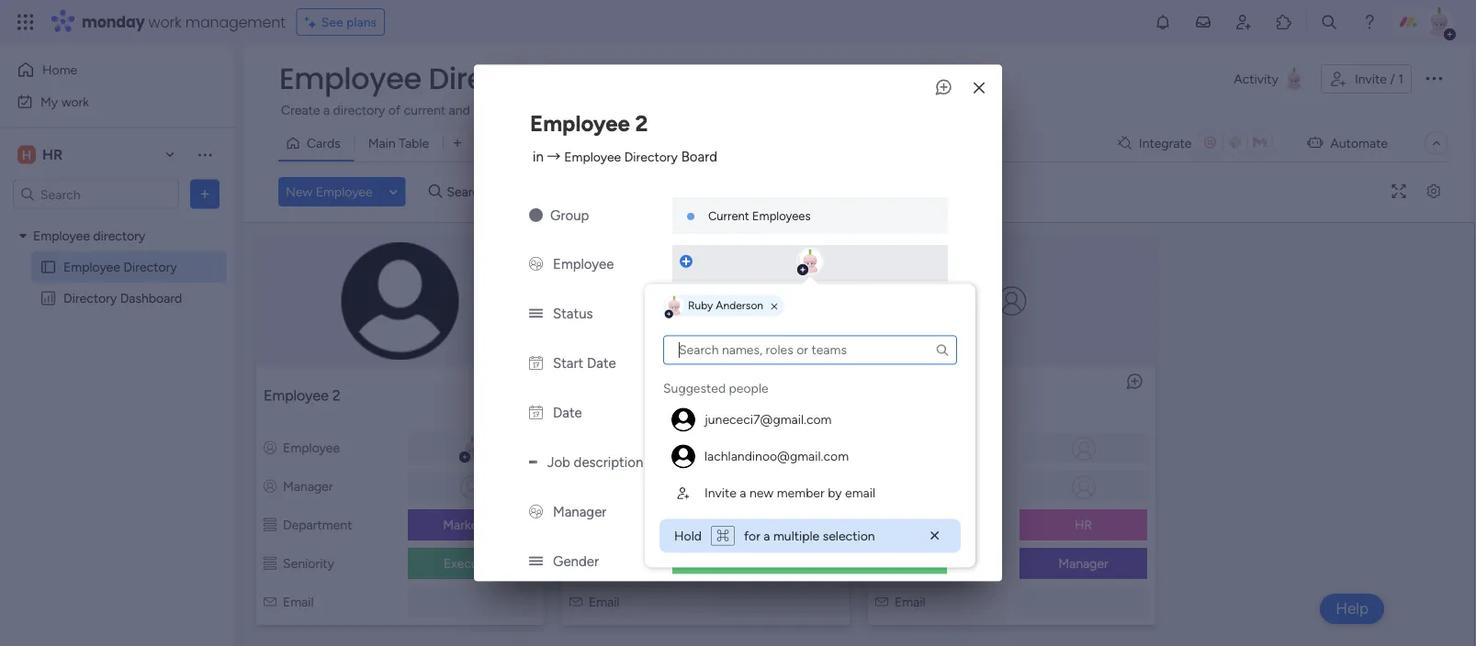 Task type: locate. For each thing, give the bounding box(es) containing it.
dapulse person column image for employee
[[570, 441, 582, 456]]

workspace selection element
[[17, 144, 65, 166]]

description
[[574, 455, 643, 471]]

0 vertical spatial date
[[587, 355, 616, 372]]

email
[[283, 595, 314, 610], [589, 595, 620, 610], [895, 595, 926, 610]]

0 vertical spatial a
[[323, 102, 330, 118]]

tree grid inside list box
[[663, 372, 957, 512]]

a inside button
[[323, 102, 330, 118]]

process
[[823, 102, 868, 118]]

marketing up "executive"
[[443, 518, 500, 533]]

seniority for manager
[[895, 556, 946, 572]]

close image right selection
[[926, 527, 944, 546]]

dapulse person column image right "v2 dropdown column" image
[[570, 441, 582, 456]]

1 email from the left
[[283, 595, 314, 610]]

employee inside button
[[316, 184, 373, 200]]

multiple
[[773, 529, 820, 545]]

date
[[587, 355, 616, 372], [553, 405, 582, 422]]

dapulse date column image
[[529, 355, 543, 372], [529, 405, 543, 422]]

home button
[[11, 55, 198, 85]]

v2 multiple person column image down "v2 dropdown column" image
[[529, 504, 543, 521]]

2 horizontal spatial department
[[895, 518, 964, 533]]

help image
[[1361, 13, 1379, 31]]

ruby anderson image right help icon
[[1425, 7, 1454, 37]]

dapulse date column image for start date
[[529, 355, 543, 372]]

female
[[789, 553, 830, 569]]

hold
[[674, 529, 705, 545]]

0 horizontal spatial card cover image image
[[691, 287, 721, 316]]

status
[[553, 306, 593, 322]]

v2 multiple person column image down v2 sun icon
[[529, 256, 543, 273]]

1 horizontal spatial work
[[148, 11, 181, 32]]

marketing inside employee 2 dialog
[[763, 453, 812, 467]]

[object object] element down 'marketing designer'
[[663, 475, 957, 512]]

1 vertical spatial employee directory
[[63, 260, 177, 275]]

hired
[[657, 102, 687, 118]]

dapulse date column image left start
[[529, 355, 543, 372]]

dapulse person column image for manager
[[264, 479, 277, 495]]

2 seniority from the left
[[589, 556, 640, 572]]

1 inside button
[[1398, 71, 1404, 87]]

1 vertical spatial v2 multiple person column image
[[529, 504, 543, 521]]

v2 multiple person column image for manager
[[529, 504, 543, 521]]

employee up dapulse person column image
[[264, 387, 329, 405]]

invite inside the [object object] element
[[705, 486, 737, 502]]

1 department from the left
[[283, 518, 352, 533]]

v2 search image
[[429, 182, 442, 202]]

0 vertical spatial 2
[[635, 110, 648, 137]]

1 horizontal spatial the
[[1146, 102, 1165, 118]]

directory up filter by anything icon
[[624, 150, 678, 165]]

2 dapulse date column image from the top
[[529, 405, 543, 422]]

1 v2 status outline image from the top
[[876, 518, 888, 533]]

mid-level
[[751, 556, 804, 572]]

invite inside button
[[1355, 71, 1387, 87]]

1 vertical spatial ruby anderson image
[[797, 248, 824, 276]]

workspace image
[[17, 145, 36, 165]]

1 right /
[[1398, 71, 1404, 87]]

0 horizontal spatial email
[[283, 595, 314, 610]]

1 vertical spatial manager
[[553, 504, 607, 521]]

v2 email column image
[[570, 595, 582, 610], [876, 595, 888, 610]]

v2 status outline image for it
[[570, 518, 582, 533]]

1 vertical spatial v2 status image
[[529, 554, 543, 570]]

close image
[[974, 82, 985, 95], [926, 527, 944, 546]]

invite
[[1355, 71, 1387, 87], [705, 486, 737, 502]]

home
[[42, 62, 77, 78]]

dapulse person column image down dapulse person column image
[[264, 479, 277, 495]]

1 dapulse date column image from the top
[[529, 355, 543, 372]]

0 vertical spatial v2 status image
[[529, 306, 543, 322]]

1 horizontal spatial card cover image image
[[997, 287, 1027, 316]]

seniority
[[283, 556, 334, 572], [589, 556, 640, 572], [895, 556, 946, 572]]

0 vertical spatial v2 status outline image
[[876, 518, 888, 533]]

None search field
[[663, 336, 957, 365]]

1 horizontal spatial seniority
[[589, 556, 640, 572]]

1 horizontal spatial marketing
[[763, 453, 812, 467]]

1 vertical spatial dapulse date column image
[[529, 405, 543, 422]]

ruby anderson image
[[1425, 7, 1454, 37], [797, 248, 824, 276]]

Search field
[[442, 179, 497, 205]]

v2 multiple person column image
[[529, 256, 543, 273], [529, 504, 543, 521]]

the right using
[[1146, 102, 1165, 118]]

marketing inside row group
[[443, 518, 500, 533]]

plans
[[346, 14, 377, 30]]

1 vertical spatial a
[[740, 486, 746, 502]]

employee
[[279, 58, 421, 99], [530, 110, 630, 137], [564, 150, 621, 165], [316, 184, 373, 200], [33, 228, 90, 244], [553, 256, 614, 273], [63, 260, 120, 275], [264, 387, 329, 405], [570, 387, 635, 405], [283, 441, 340, 456], [589, 441, 646, 456]]

1
[[1398, 71, 1404, 87], [638, 387, 644, 405]]

work for monday
[[148, 11, 181, 32]]

selection
[[823, 529, 875, 545]]

marketing
[[763, 453, 812, 467], [443, 518, 500, 533]]

0 horizontal spatial seniority
[[283, 556, 334, 572]]

0 vertical spatial 1
[[1398, 71, 1404, 87]]

create a directory of current and past employees. each applicant hired during the recruitment process can automatically be moved to this board using the automation center. button
[[278, 99, 1278, 121]]

to
[[1036, 102, 1048, 118]]

1 vertical spatial date
[[553, 405, 582, 422]]

v2 status image for status
[[529, 306, 543, 322]]

employee up →
[[530, 110, 630, 137]]

v2 status outline image for department
[[876, 518, 888, 533]]

0 horizontal spatial manager
[[283, 479, 333, 495]]

email
[[845, 486, 876, 502]]

department for executive
[[283, 518, 352, 533]]

a left new
[[740, 486, 746, 502]]

employee right →
[[564, 150, 621, 165]]

suggested people row
[[663, 372, 769, 398]]

0 horizontal spatial the
[[730, 102, 749, 118]]

employee 2 up dapulse person column image
[[264, 387, 341, 405]]

list box containing employee directory
[[0, 217, 234, 562]]

none search field inside list box
[[663, 336, 957, 365]]

dapulse date column image up "v2 dropdown column" image
[[529, 405, 543, 422]]

2022 right 19,
[[819, 401, 847, 416]]

a for for
[[764, 529, 770, 545]]

2 horizontal spatial dapulse person column image
[[876, 479, 888, 495]]

anderson
[[716, 299, 763, 313]]

19,
[[802, 401, 816, 416]]

0 vertical spatial 2022
[[817, 351, 845, 366]]

1 horizontal spatial directory
[[333, 102, 385, 118]]

v2 email column image
[[264, 595, 276, 610]]

0 horizontal spatial work
[[61, 94, 89, 109]]

main table button
[[354, 129, 443, 158]]

2 the from the left
[[1146, 102, 1165, 118]]

row group
[[247, 227, 1471, 639]]

date down 'employee 1'
[[553, 405, 582, 422]]

hr
[[42, 146, 63, 164], [1075, 518, 1092, 533]]

v2 status outline image right selection
[[876, 518, 888, 533]]

close image inside alert
[[926, 527, 944, 546]]

list box containing suggested people
[[660, 336, 961, 512]]

public dashboard image
[[40, 290, 57, 307]]

tree grid containing suggested people
[[663, 372, 957, 512]]

a right "for"
[[764, 529, 770, 545]]

0 horizontal spatial directory
[[93, 228, 145, 244]]

2 card cover image image from the left
[[997, 287, 1027, 316]]

2 horizontal spatial seniority
[[895, 556, 946, 572]]

Employee Directory field
[[275, 58, 563, 99]]

management
[[185, 11, 285, 32]]

department for mid-level
[[589, 518, 658, 533]]

employee right new
[[316, 184, 373, 200]]

1 horizontal spatial v2 email column image
[[876, 595, 888, 610]]

1 horizontal spatial email
[[589, 595, 620, 610]]

1 vertical spatial 1
[[638, 387, 644, 405]]

center.
[[1238, 102, 1278, 118]]

dialog containing suggested people
[[645, 284, 976, 568]]

work for my
[[61, 94, 89, 109]]

2 department from the left
[[589, 518, 658, 533]]

1 vertical spatial 2022
[[819, 401, 847, 416]]

2 vertical spatial manager
[[1059, 556, 1109, 572]]

employees
[[752, 209, 811, 224]]

dapulse person column image
[[264, 441, 277, 456]]

employee directory inside list box
[[63, 260, 177, 275]]

v2 status outline image
[[264, 518, 277, 533], [570, 518, 582, 533], [264, 556, 277, 572], [570, 556, 582, 572]]

2022
[[817, 351, 845, 366], [819, 401, 847, 416]]

1 horizontal spatial 1
[[1398, 71, 1404, 87]]

integrate
[[1139, 136, 1192, 151]]

see plans
[[321, 14, 377, 30]]

seniority for executive
[[283, 556, 334, 572]]

alert containing hold
[[660, 519, 961, 553]]

a right create
[[323, 102, 330, 118]]

work inside my work button
[[61, 94, 89, 109]]

card cover image image
[[691, 287, 721, 316], [997, 287, 1027, 316]]

a inside the [object object] element
[[740, 486, 746, 502]]

v2 status image left status
[[529, 306, 543, 322]]

invite left new
[[705, 486, 737, 502]]

work
[[148, 11, 181, 32], [61, 94, 89, 109]]

my work button
[[11, 87, 198, 116]]

2 v2 email column image from the left
[[876, 595, 888, 610]]

1 card cover image image from the left
[[691, 287, 721, 316]]

0 horizontal spatial 2
[[332, 387, 341, 405]]

apr
[[780, 401, 799, 416]]

ruby
[[688, 299, 713, 313]]

0 vertical spatial v2 multiple person column image
[[529, 256, 543, 273]]

1 left suggested
[[638, 387, 644, 405]]

select product image
[[17, 13, 35, 31]]

0 vertical spatial manager
[[283, 479, 333, 495]]

invite / 1 button
[[1321, 64, 1412, 94]]

employee down start date
[[570, 387, 635, 405]]

invite left /
[[1355, 71, 1387, 87]]

employee directory up directory dashboard
[[63, 260, 177, 275]]

board
[[1075, 102, 1109, 118]]

tree grid
[[663, 372, 957, 512]]

0 horizontal spatial close image
[[926, 527, 944, 546]]

0 vertical spatial hr
[[42, 146, 63, 164]]

employee 2 inside row group
[[264, 387, 341, 405]]

work right monday
[[148, 11, 181, 32]]

angle down image
[[389, 185, 398, 199]]

1 vertical spatial employee 2
[[264, 387, 341, 405]]

directory
[[429, 58, 558, 99], [624, 150, 678, 165], [123, 260, 177, 275], [63, 291, 117, 306]]

past
[[473, 102, 498, 118]]

0 vertical spatial employee 2
[[530, 110, 648, 137]]

2
[[635, 110, 648, 137], [332, 387, 341, 405]]

1 horizontal spatial ruby anderson image
[[1425, 7, 1454, 37]]

activity
[[1234, 71, 1279, 87]]

3 email from the left
[[895, 595, 926, 610]]

list box
[[0, 217, 234, 562], [660, 336, 961, 512]]

1 horizontal spatial 2
[[635, 110, 648, 137]]

alert
[[660, 519, 961, 553]]

Search for content search field
[[663, 336, 957, 365]]

0 vertical spatial invite
[[1355, 71, 1387, 87]]

employee down 'employee 1'
[[589, 441, 646, 456]]

2 v2 multiple person column image from the top
[[529, 504, 543, 521]]

during
[[690, 102, 726, 118]]

2 v2 status image from the top
[[529, 554, 543, 570]]

v2 dropdown column image
[[529, 455, 537, 471]]

1 vertical spatial 2
[[332, 387, 341, 405]]

2 horizontal spatial a
[[764, 529, 770, 545]]

directory up the dashboard
[[123, 260, 177, 275]]

1 horizontal spatial employee directory
[[279, 58, 558, 99]]

v2 status image
[[529, 306, 543, 322], [529, 554, 543, 570]]

1 horizontal spatial dapulse person column image
[[570, 441, 582, 456]]

v2 status outline image right female
[[876, 556, 888, 572]]

2 email from the left
[[589, 595, 620, 610]]

alert inside dialog
[[660, 519, 961, 553]]

current
[[404, 102, 446, 118]]

1 the from the left
[[730, 102, 749, 118]]

dialog
[[645, 284, 976, 568]]

2 horizontal spatial email
[[895, 595, 926, 610]]

0 vertical spatial directory
[[333, 102, 385, 118]]

v2 multiple person column image for employee
[[529, 256, 543, 273]]

0 horizontal spatial department
[[283, 518, 352, 533]]

2022 for mar 8, 2022
[[817, 351, 845, 366]]

1 vertical spatial hr
[[1075, 518, 1092, 533]]

new
[[750, 486, 774, 502]]

0 horizontal spatial list box
[[0, 217, 234, 562]]

maternity/paternity
[[737, 305, 850, 321]]

people
[[729, 381, 769, 397]]

1 v2 multiple person column image from the top
[[529, 256, 543, 273]]

[object object] element containing lachlandinoo@gmail.com
[[663, 439, 957, 475]]

search everything image
[[1320, 13, 1339, 31]]

create
[[281, 102, 320, 118]]

1 horizontal spatial employee 2
[[530, 110, 648, 137]]

directory right public dashboard image on the top left
[[63, 291, 117, 306]]

mar 8, 2022
[[781, 351, 845, 366]]

1 horizontal spatial invite
[[1355, 71, 1387, 87]]

dapulse person column image
[[570, 441, 582, 456], [264, 479, 277, 495], [876, 479, 888, 495]]

add to favorites image
[[602, 69, 621, 88]]

0 horizontal spatial hr
[[42, 146, 63, 164]]

row group containing employee 2
[[247, 227, 1471, 639]]

1 horizontal spatial a
[[740, 486, 746, 502]]

1 horizontal spatial department
[[589, 518, 658, 533]]

directory dashboard
[[63, 291, 182, 306]]

seniority for mid-level
[[589, 556, 640, 572]]

0 vertical spatial marketing
[[763, 453, 812, 467]]

card cover image image for it
[[691, 287, 721, 316]]

1 vertical spatial close image
[[926, 527, 944, 546]]

0 horizontal spatial a
[[323, 102, 330, 118]]

automatically
[[895, 102, 972, 118]]

1 horizontal spatial list box
[[660, 336, 961, 512]]

and
[[449, 102, 470, 118]]

1 [object object] element from the top
[[663, 402, 957, 439]]

recruitment
[[752, 102, 820, 118]]

marketing up invite a new member by email
[[763, 453, 812, 467]]

3 seniority from the left
[[895, 556, 946, 572]]

0 horizontal spatial dapulse person column image
[[264, 479, 277, 495]]

0 vertical spatial dapulse date column image
[[529, 355, 543, 372]]

add view image
[[454, 137, 461, 150]]

1 vertical spatial invite
[[705, 486, 737, 502]]

0 horizontal spatial employee 2
[[264, 387, 341, 405]]

for
[[744, 529, 761, 545]]

2 v2 status outline image from the top
[[876, 556, 888, 572]]

employee directory
[[279, 58, 558, 99], [63, 260, 177, 275]]

1 v2 email column image from the left
[[570, 595, 582, 610]]

0 vertical spatial close image
[[974, 82, 985, 95]]

2022 right 8,
[[817, 351, 845, 366]]

3 [object object] element from the top
[[663, 475, 957, 512]]

0 vertical spatial work
[[148, 11, 181, 32]]

2 vertical spatial a
[[764, 529, 770, 545]]

1 horizontal spatial hr
[[1075, 518, 1092, 533]]

1 horizontal spatial manager
[[553, 504, 607, 521]]

directory down search in workspace field
[[93, 228, 145, 244]]

1 horizontal spatial close image
[[974, 82, 985, 95]]

directory up past
[[429, 58, 558, 99]]

board
[[681, 149, 718, 166]]

ruby anderson image up maternity/paternity leave
[[797, 248, 824, 276]]

0 horizontal spatial employee directory
[[63, 260, 177, 275]]

1 seniority from the left
[[283, 556, 334, 572]]

0 horizontal spatial v2 email column image
[[570, 595, 582, 610]]

employee 2 down show board description icon
[[530, 110, 648, 137]]

1 v2 status image from the top
[[529, 306, 543, 322]]

0 horizontal spatial date
[[553, 405, 582, 422]]

1 horizontal spatial date
[[587, 355, 616, 372]]

main
[[368, 136, 396, 151]]

the right during
[[730, 102, 749, 118]]

lachlandinoo@gmail.com
[[705, 449, 849, 465]]

can
[[871, 102, 892, 118]]

1 vertical spatial marketing
[[443, 518, 500, 533]]

v2 status outline image
[[876, 518, 888, 533], [876, 556, 888, 572]]

department
[[283, 518, 352, 533], [589, 518, 658, 533], [895, 518, 964, 533]]

1 vertical spatial work
[[61, 94, 89, 109]]

show board description image
[[571, 70, 593, 88]]

close image up be
[[974, 82, 985, 95]]

v2 status image left gender on the left of the page
[[529, 554, 543, 570]]

in
[[533, 149, 544, 166]]

/
[[1390, 71, 1395, 87]]

new
[[286, 184, 313, 200]]

directory inside the in → employee directory board
[[624, 150, 678, 165]]

[object object] element up 'marketing designer'
[[663, 402, 957, 439]]

1 vertical spatial v2 status outline image
[[876, 556, 888, 572]]

directory left of
[[333, 102, 385, 118]]

dashboard
[[120, 291, 182, 306]]

v2 status outline image for seniority
[[876, 556, 888, 572]]

[object object] element up member
[[663, 439, 957, 475]]

0 horizontal spatial 1
[[638, 387, 644, 405]]

invite for invite a new member by email
[[705, 486, 737, 502]]

dapulse person column image right by
[[876, 479, 888, 495]]

3 department from the left
[[895, 518, 964, 533]]

using
[[1112, 102, 1143, 118]]

work right my at the left top of page
[[61, 94, 89, 109]]

employee directory up current
[[279, 58, 558, 99]]

2 [object object] element from the top
[[663, 439, 957, 475]]

leave
[[853, 305, 883, 321]]

[object object] element containing invite a new member by email
[[663, 475, 957, 512]]

option
[[0, 220, 234, 223]]

0 horizontal spatial marketing
[[443, 518, 500, 533]]

employee down employee directory
[[63, 260, 120, 275]]

hr inside the workspace selection element
[[42, 146, 63, 164]]

date up 'employee 1'
[[587, 355, 616, 372]]

0 horizontal spatial invite
[[705, 486, 737, 502]]

[object object] element
[[663, 402, 957, 439], [663, 439, 957, 475], [663, 475, 957, 512]]

v2 status outline image for marketing
[[264, 518, 277, 533]]



Task type: vqa. For each thing, say whether or not it's contained in the screenshot.
Gender's the v2 status ICON
no



Task type: describe. For each thing, give the bounding box(es) containing it.
invite a new member by email
[[705, 486, 876, 502]]

1 vertical spatial directory
[[93, 228, 145, 244]]

manager inside employee 2 dialog
[[553, 504, 607, 521]]

caret down image
[[19, 230, 27, 243]]

marketing designer
[[763, 453, 858, 467]]

list box inside dialog
[[660, 336, 961, 512]]

[object object] element containing junececi7@gmail.com
[[663, 402, 957, 439]]

employee 2 dialog
[[474, 65, 1002, 647]]

my work
[[40, 94, 89, 109]]

see
[[321, 14, 343, 30]]

v2 status outline image for executive
[[264, 556, 277, 572]]

employees.
[[502, 102, 567, 118]]

email for manager
[[895, 595, 926, 610]]

sort button
[[685, 177, 750, 207]]

0 vertical spatial ruby anderson image
[[1425, 7, 1454, 37]]

employee up public board icon
[[33, 228, 90, 244]]

8,
[[804, 351, 814, 366]]

h
[[22, 147, 31, 163]]

card cover image image for hr
[[997, 287, 1027, 316]]

new employee
[[286, 184, 373, 200]]

→
[[547, 149, 561, 166]]

moved
[[993, 102, 1033, 118]]

settings image
[[1419, 185, 1449, 199]]

invite members image
[[1235, 13, 1253, 31]]

in → employee directory board
[[533, 149, 718, 166]]

designer
[[815, 453, 858, 467]]

monday
[[82, 11, 145, 32]]

mar
[[781, 351, 801, 366]]

job
[[547, 455, 570, 471]]

v2 status outline image for mid-level
[[570, 556, 582, 572]]

dapulse x slim image
[[771, 302, 778, 313]]

v2 status image for gender
[[529, 554, 543, 570]]

executive
[[444, 556, 500, 572]]

level
[[778, 556, 804, 572]]

a for create
[[323, 102, 330, 118]]

open full screen image
[[1385, 185, 1414, 199]]

a for invite
[[740, 486, 746, 502]]

of
[[388, 102, 401, 118]]

dapulse date column image for date
[[529, 405, 543, 422]]

v2 email column image for manager
[[876, 595, 888, 610]]

cards
[[307, 136, 341, 151]]

suggested
[[663, 381, 726, 397]]

employee directory link
[[564, 150, 678, 165]]

employee 1
[[570, 387, 644, 405]]

0 vertical spatial employee directory
[[279, 58, 558, 99]]

applicant
[[601, 102, 654, 118]]

current
[[708, 209, 749, 224]]

create a directory of current and past employees. each applicant hired during the recruitment process can automatically be moved to this board using the automation center.
[[281, 102, 1278, 118]]

start
[[553, 355, 584, 372]]

employee down group
[[553, 256, 614, 273]]

1 inside row group
[[638, 387, 644, 405]]

department for manager
[[895, 518, 964, 533]]

member
[[777, 486, 825, 502]]

mid-
[[751, 556, 778, 572]]

⌘
[[717, 529, 729, 545]]

notifications image
[[1154, 13, 1172, 31]]

0 horizontal spatial ruby anderson image
[[797, 248, 824, 276]]

for a multiple selection
[[741, 529, 875, 545]]

employee up of
[[279, 58, 421, 99]]

Search in workspace field
[[39, 184, 153, 205]]

employee directory
[[33, 228, 145, 244]]

ruby anderson image
[[664, 296, 684, 316]]

suggested people
[[663, 381, 769, 397]]

marketing for marketing
[[443, 518, 500, 533]]

dapulse integrations image
[[1118, 136, 1132, 150]]

employee right dapulse person column image
[[283, 441, 340, 456]]

this
[[1051, 102, 1072, 118]]

directory inside button
[[333, 102, 385, 118]]

employee inside the in → employee directory board
[[564, 150, 621, 165]]

dapulse addbtn image
[[680, 256, 691, 267]]

group
[[550, 208, 589, 224]]

monday work management
[[82, 11, 285, 32]]

public board image
[[40, 259, 57, 276]]

it
[[772, 518, 783, 533]]

apps image
[[1275, 13, 1294, 31]]

filter by anything image
[[658, 181, 680, 203]]

sort
[[715, 184, 739, 200]]

inbox image
[[1194, 13, 1213, 31]]

apr 19, 2022
[[780, 401, 847, 416]]

hr inside row group
[[1075, 518, 1092, 533]]

help
[[1336, 600, 1369, 619]]

start date
[[553, 355, 616, 372]]

maternity/paternity leave
[[737, 305, 883, 321]]

cards button
[[278, 129, 354, 158]]

dialog inside employee 2 dialog
[[645, 284, 976, 568]]

be
[[976, 102, 990, 118]]

help button
[[1320, 594, 1385, 625]]

employee 2 inside dialog
[[530, 110, 648, 137]]

job description
[[547, 455, 643, 471]]

search image
[[935, 343, 950, 358]]

junececi7@gmail.com
[[705, 412, 832, 428]]

gender
[[553, 554, 599, 570]]

by
[[828, 486, 842, 502]]

autopilot image
[[1308, 131, 1323, 154]]

see plans button
[[296, 8, 385, 36]]

v2 sun image
[[529, 208, 543, 224]]

ruby anderson
[[688, 299, 763, 313]]

email for mid-level
[[589, 595, 620, 610]]

2 horizontal spatial manager
[[1059, 556, 1109, 572]]

invite for invite / 1
[[1355, 71, 1387, 87]]

2 inside dialog
[[635, 110, 648, 137]]

v2 email column image for mid-level
[[570, 595, 582, 610]]

marketing for marketing designer
[[763, 453, 812, 467]]

new employee button
[[278, 177, 380, 207]]

my
[[40, 94, 58, 109]]

email for executive
[[283, 595, 314, 610]]

invite / 1
[[1355, 71, 1404, 87]]

2022 for apr 19, 2022
[[819, 401, 847, 416]]

automation
[[1168, 102, 1234, 118]]

collapse board header image
[[1430, 136, 1444, 151]]

activity button
[[1227, 64, 1314, 94]]

automate
[[1331, 136, 1388, 151]]



